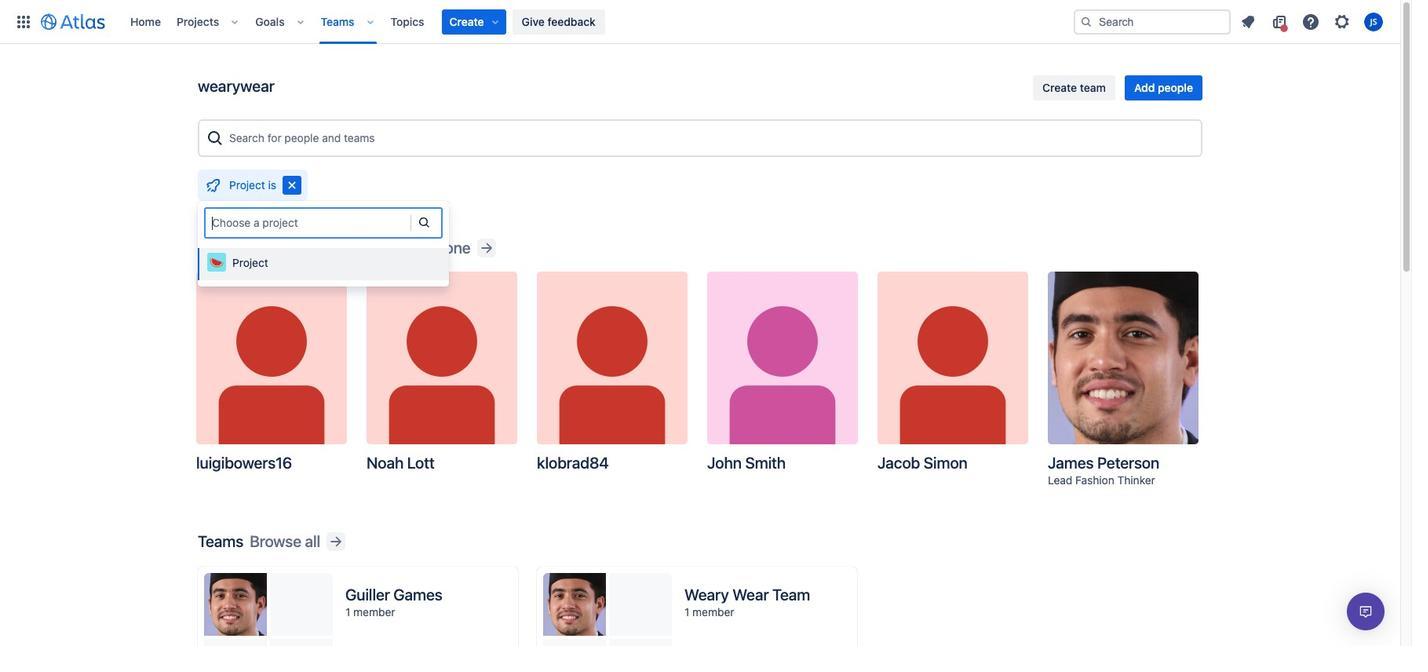 Task type: describe. For each thing, give the bounding box(es) containing it.
noah
[[367, 454, 404, 472]]

top element
[[9, 0, 1074, 44]]

home
[[130, 15, 161, 28]]

browse all image
[[327, 532, 345, 551]]

klobrad84 link
[[531, 265, 697, 495]]

guiller
[[345, 586, 390, 604]]

add
[[1135, 81, 1155, 94]]

goals link
[[251, 9, 289, 34]]

team
[[1080, 81, 1106, 94]]

weary
[[685, 586, 729, 604]]

add people
[[1135, 81, 1193, 94]]

search for people and teams image
[[206, 129, 225, 148]]

project for project is
[[229, 178, 265, 192]]

you
[[249, 239, 274, 257]]

luigibowers16 link
[[190, 265, 356, 495]]

projects link
[[172, 9, 224, 34]]

work
[[278, 239, 312, 257]]

games
[[394, 586, 443, 604]]

noah lott link
[[360, 265, 527, 495]]

browse all
[[250, 532, 320, 550]]

everyone
[[407, 239, 471, 257]]

klobrad84
[[537, 454, 609, 472]]

search image
[[1080, 15, 1093, 28]]

browse everyone image
[[477, 239, 496, 258]]

add people button
[[1125, 75, 1203, 101]]

james peterson lead fashion thinker
[[1048, 454, 1160, 487]]

0 horizontal spatial teams
[[198, 532, 243, 550]]

browse everyone link
[[352, 239, 496, 258]]

topics
[[391, 15, 424, 28]]

weary wear team 1 member
[[685, 586, 810, 619]]

create for create team
[[1043, 81, 1077, 94]]

john smith
[[707, 454, 786, 472]]

noah lott
[[367, 454, 435, 472]]

switch to... image
[[14, 12, 33, 31]]

browse for browse everyone
[[352, 239, 403, 257]]

create team
[[1043, 81, 1106, 94]]

remove current filter image
[[283, 176, 302, 195]]

member inside guiller games 1 member
[[353, 605, 395, 619]]

home link
[[126, 9, 166, 34]]

feedback
[[548, 15, 596, 28]]

smith
[[745, 454, 786, 472]]



Task type: vqa. For each thing, say whether or not it's contained in the screenshot.
follow
no



Task type: locate. For each thing, give the bounding box(es) containing it.
projects
[[177, 15, 219, 28]]

Search field
[[1074, 9, 1231, 34]]

browse for browse all
[[250, 532, 301, 550]]

simon
[[924, 454, 968, 472]]

0 vertical spatial teams
[[321, 15, 355, 28]]

browse all link
[[250, 532, 345, 551]]

with
[[316, 239, 345, 257]]

all
[[305, 532, 320, 550]]

1 vertical spatial teams
[[198, 532, 243, 550]]

lead
[[1048, 473, 1073, 487]]

2 1 from the left
[[685, 605, 690, 619]]

create left team
[[1043, 81, 1077, 94]]

team
[[773, 586, 810, 604]]

goals
[[255, 15, 285, 28]]

banner containing home
[[0, 0, 1401, 44]]

1 down guiller
[[345, 605, 350, 619]]

settings image
[[1333, 12, 1352, 31]]

None text field
[[212, 215, 215, 231]]

is
[[268, 178, 276, 192]]

1 inside guiller games 1 member
[[345, 605, 350, 619]]

create
[[450, 15, 484, 28], [1043, 81, 1077, 94]]

member down guiller
[[353, 605, 395, 619]]

open image
[[415, 212, 433, 231]]

lott
[[407, 454, 435, 472]]

luigibowers16
[[196, 454, 292, 472]]

1 horizontal spatial create
[[1043, 81, 1077, 94]]

1 vertical spatial project
[[232, 256, 268, 269]]

james
[[1048, 454, 1094, 472]]

0 vertical spatial project
[[229, 178, 265, 192]]

open intercom messenger image
[[1357, 602, 1376, 621]]

jacob simon
[[878, 454, 968, 472]]

notifications image
[[1239, 12, 1258, 31]]

member
[[353, 605, 395, 619], [693, 605, 735, 619]]

1 vertical spatial create
[[1043, 81, 1077, 94]]

1 horizontal spatial teams
[[321, 15, 355, 28]]

browse inside "link"
[[250, 532, 301, 550]]

a
[[254, 216, 260, 229]]

give feedback
[[522, 15, 596, 28]]

1 down weary
[[685, 605, 690, 619]]

people
[[198, 239, 246, 257]]

teams link
[[316, 9, 359, 34]]

give feedback button
[[512, 9, 605, 34]]

browse everyone
[[352, 239, 471, 257]]

create button
[[442, 9, 506, 34]]

teams left browse all
[[198, 532, 243, 550]]

banner
[[0, 0, 1401, 44]]

teams right goals
[[321, 15, 355, 28]]

browse left all
[[250, 532, 301, 550]]

create inside dropdown button
[[450, 15, 484, 28]]

create right topics
[[450, 15, 484, 28]]

browse
[[352, 239, 403, 257], [250, 532, 301, 550]]

create for create
[[450, 15, 484, 28]]

topics link
[[386, 9, 429, 34]]

project down 'choose a project'
[[232, 256, 268, 269]]

1 horizontal spatial member
[[693, 605, 735, 619]]

teams
[[321, 15, 355, 28], [198, 532, 243, 550]]

jacob
[[878, 454, 920, 472]]

give
[[522, 15, 545, 28]]

Search for people and teams field
[[225, 124, 1195, 152]]

choose a project
[[212, 216, 298, 229]]

wear
[[733, 586, 769, 604]]

create team button
[[1033, 75, 1116, 101]]

jacob simon link
[[872, 265, 1038, 495]]

0 vertical spatial browse
[[352, 239, 403, 257]]

people
[[1158, 81, 1193, 94]]

member down weary
[[693, 605, 735, 619]]

thinker
[[1118, 473, 1156, 487]]

people you work with
[[198, 239, 345, 257]]

0 horizontal spatial member
[[353, 605, 395, 619]]

project is
[[229, 178, 276, 192]]

1 1 from the left
[[345, 605, 350, 619]]

teams inside "top" element
[[321, 15, 355, 28]]

2 member from the left
[[693, 605, 735, 619]]

create inside button
[[1043, 81, 1077, 94]]

browse right with
[[352, 239, 403, 257]]

1
[[345, 605, 350, 619], [685, 605, 690, 619]]

choose
[[212, 216, 251, 229]]

0 horizontal spatial create
[[450, 15, 484, 28]]

john smith link
[[701, 265, 868, 495]]

0 horizontal spatial 1
[[345, 605, 350, 619]]

help image
[[1302, 12, 1321, 31]]

member inside weary wear team 1 member
[[693, 605, 735, 619]]

project for project
[[232, 256, 268, 269]]

account image
[[1365, 12, 1383, 31]]

john
[[707, 454, 742, 472]]

1 vertical spatial browse
[[250, 532, 301, 550]]

peterson
[[1098, 454, 1160, 472]]

fashion
[[1076, 473, 1115, 487]]

1 horizontal spatial browse
[[352, 239, 403, 257]]

project
[[229, 178, 265, 192], [232, 256, 268, 269]]

project
[[263, 216, 298, 229]]

1 member from the left
[[353, 605, 395, 619]]

guiller games 1 member
[[345, 586, 443, 619]]

0 horizontal spatial browse
[[250, 532, 301, 550]]

project left is
[[229, 178, 265, 192]]

0 vertical spatial create
[[450, 15, 484, 28]]

1 inside weary wear team 1 member
[[685, 605, 690, 619]]

wearywear
[[198, 77, 275, 95]]

1 horizontal spatial 1
[[685, 605, 690, 619]]



